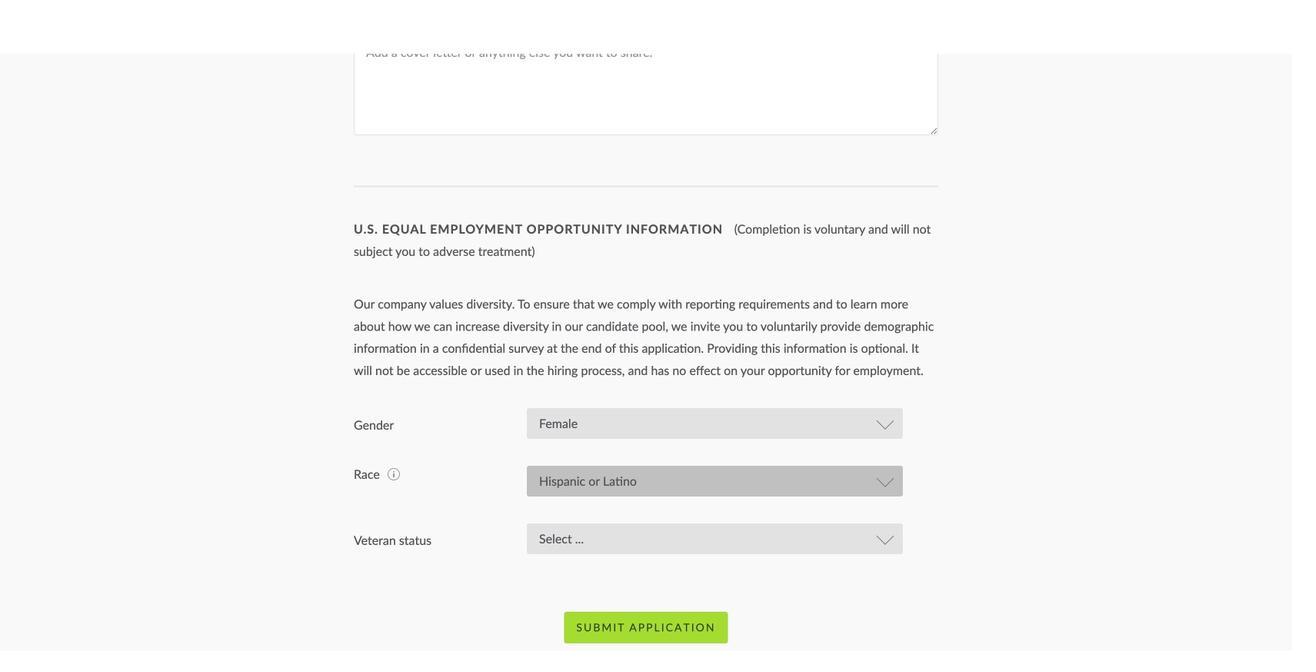 Task type: vqa. For each thing, say whether or not it's contained in the screenshot.
click to see details about each option. image
yes



Task type: describe. For each thing, give the bounding box(es) containing it.
Add a cover letter or anything else you want to share. text field
[[354, 35, 938, 135]]



Task type: locate. For each thing, give the bounding box(es) containing it.
click to see details about each option. image
[[388, 468, 400, 481]]



